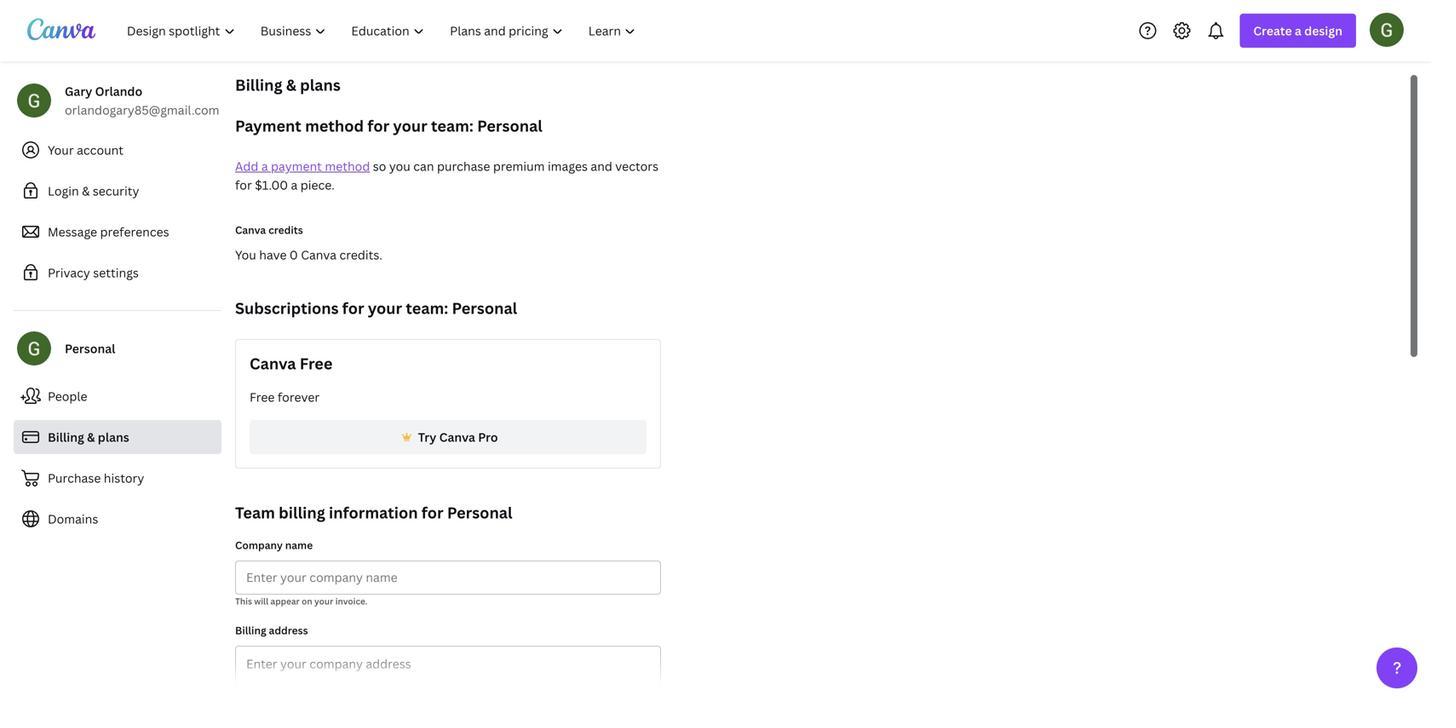 Task type: locate. For each thing, give the bounding box(es) containing it.
free up forever
[[300, 353, 333, 374]]

& right 'login'
[[82, 183, 90, 199]]

add a payment method
[[235, 158, 370, 174]]

0 vertical spatial &
[[286, 75, 296, 95]]

team:
[[431, 115, 474, 136], [406, 298, 449, 319]]

plans
[[300, 75, 341, 95], [98, 429, 129, 445]]

your
[[48, 142, 74, 158]]

name
[[285, 538, 313, 552]]

invoice.
[[336, 596, 368, 607]]

method
[[305, 115, 364, 136], [325, 158, 370, 174]]

credits
[[269, 223, 303, 237]]

privacy settings
[[48, 265, 139, 281]]

try
[[418, 429, 437, 445]]

for down add
[[235, 177, 252, 193]]

0 horizontal spatial a
[[261, 158, 268, 174]]

2 horizontal spatial a
[[1295, 23, 1302, 39]]

& up purchase history
[[87, 429, 95, 445]]

gary orlando image
[[1370, 13, 1404, 47]]

create a design
[[1254, 23, 1343, 39]]

a down payment
[[291, 177, 298, 193]]

add
[[235, 158, 259, 174]]

billing & plans link
[[14, 420, 222, 454]]

2 vertical spatial &
[[87, 429, 95, 445]]

2 vertical spatial your
[[315, 596, 334, 607]]

payment
[[271, 158, 322, 174]]

&
[[286, 75, 296, 95], [82, 183, 90, 199], [87, 429, 95, 445]]

canva up you
[[235, 223, 266, 237]]

a
[[1295, 23, 1302, 39], [261, 158, 268, 174], [291, 177, 298, 193]]

your right on
[[315, 596, 334, 607]]

for
[[368, 115, 390, 136], [235, 177, 252, 193], [342, 298, 364, 319], [422, 502, 444, 523]]

billing & plans up payment
[[235, 75, 341, 95]]

method up "add a payment method"
[[305, 115, 364, 136]]

your down 'credits.'
[[368, 298, 402, 319]]

billing & plans up purchase history
[[48, 429, 129, 445]]

0 vertical spatial billing
[[235, 75, 283, 95]]

0 vertical spatial your
[[393, 115, 428, 136]]

1 vertical spatial plans
[[98, 429, 129, 445]]

method left so
[[325, 158, 370, 174]]

canva
[[235, 223, 266, 237], [301, 247, 337, 263], [250, 353, 296, 374], [439, 429, 475, 445]]

1 horizontal spatial billing & plans
[[235, 75, 341, 95]]

privacy settings link
[[14, 256, 222, 290]]

plans up payment
[[300, 75, 341, 95]]

a inside dropdown button
[[1295, 23, 1302, 39]]

a left the design
[[1295, 23, 1302, 39]]

$1.00
[[255, 177, 288, 193]]

billing down people
[[48, 429, 84, 445]]

a right add
[[261, 158, 268, 174]]

billing up payment
[[235, 75, 283, 95]]

top level navigation element
[[116, 14, 651, 48]]

subscriptions
[[235, 298, 339, 319]]

your
[[393, 115, 428, 136], [368, 298, 402, 319], [315, 596, 334, 607]]

& up payment
[[286, 75, 296, 95]]

1 vertical spatial a
[[261, 158, 268, 174]]

for down 'credits.'
[[342, 298, 364, 319]]

company
[[235, 538, 283, 552]]

plans down people link at left bottom
[[98, 429, 129, 445]]

domains
[[48, 511, 98, 527]]

purchase history
[[48, 470, 144, 486]]

0 vertical spatial free
[[300, 353, 333, 374]]

preferences
[[100, 224, 169, 240]]

free
[[300, 353, 333, 374], [250, 389, 275, 405]]

appear
[[271, 596, 300, 607]]

on
[[302, 596, 312, 607]]

account
[[77, 142, 124, 158]]

1 vertical spatial free
[[250, 389, 275, 405]]

pro
[[478, 429, 498, 445]]

0 vertical spatial plans
[[300, 75, 341, 95]]

0 vertical spatial a
[[1295, 23, 1302, 39]]

premium
[[493, 158, 545, 174]]

billing
[[235, 75, 283, 95], [48, 429, 84, 445], [235, 623, 266, 637]]

security
[[93, 183, 139, 199]]

Enter your company name text field
[[246, 562, 650, 594]]

1 horizontal spatial a
[[291, 177, 298, 193]]

so you can purchase premium images and vectors for $1.00 a piece.
[[235, 158, 659, 193]]

people
[[48, 388, 87, 404]]

personal
[[477, 115, 543, 136], [452, 298, 518, 319], [65, 340, 115, 357], [447, 502, 513, 523]]

canva right the try
[[439, 429, 475, 445]]

history
[[104, 470, 144, 486]]

piece.
[[301, 177, 335, 193]]

1 vertical spatial &
[[82, 183, 90, 199]]

your up you
[[393, 115, 428, 136]]

2 vertical spatial billing
[[235, 623, 266, 637]]

1 horizontal spatial free
[[300, 353, 333, 374]]

message
[[48, 224, 97, 240]]

2 vertical spatial a
[[291, 177, 298, 193]]

for inside so you can purchase premium images and vectors for $1.00 a piece.
[[235, 177, 252, 193]]

free left forever
[[250, 389, 275, 405]]

company name
[[235, 538, 313, 552]]

canva right 0
[[301, 247, 337, 263]]

0 horizontal spatial billing & plans
[[48, 429, 129, 445]]

billing down 'this'
[[235, 623, 266, 637]]

team
[[235, 502, 275, 523]]

privacy
[[48, 265, 90, 281]]

purchase
[[48, 470, 101, 486]]

a inside so you can purchase premium images and vectors for $1.00 a piece.
[[291, 177, 298, 193]]

try canva pro
[[418, 429, 498, 445]]

add a payment method link
[[235, 158, 370, 174]]

canva credits
[[235, 223, 303, 237]]

& for billing & plans link
[[87, 429, 95, 445]]

billing & plans
[[235, 75, 341, 95], [48, 429, 129, 445]]



Task type: vqa. For each thing, say whether or not it's contained in the screenshot.
Simple Minimal Green Christmas Card with Photo
no



Task type: describe. For each thing, give the bounding box(es) containing it.
try canva pro button
[[250, 420, 647, 454]]

0 horizontal spatial free
[[250, 389, 275, 405]]

message preferences link
[[14, 215, 222, 249]]

billing
[[279, 502, 325, 523]]

purchase
[[437, 158, 490, 174]]

0 vertical spatial method
[[305, 115, 364, 136]]

you
[[389, 158, 411, 174]]

settings
[[93, 265, 139, 281]]

1 vertical spatial your
[[368, 298, 402, 319]]

can
[[414, 158, 434, 174]]

a for design
[[1295, 23, 1302, 39]]

orlandogary85@gmail.com
[[65, 102, 219, 118]]

this
[[235, 596, 252, 607]]

1 vertical spatial billing
[[48, 429, 84, 445]]

login
[[48, 183, 79, 199]]

free forever
[[250, 389, 320, 405]]

login & security link
[[14, 174, 222, 208]]

0
[[290, 247, 298, 263]]

have
[[259, 247, 287, 263]]

purchase history link
[[14, 461, 222, 495]]

payment
[[235, 115, 302, 136]]

for up so
[[368, 115, 390, 136]]

you
[[235, 247, 256, 263]]

so
[[373, 158, 386, 174]]

& for login & security link
[[82, 183, 90, 199]]

subscriptions for your team: personal
[[235, 298, 518, 319]]

will
[[254, 596, 269, 607]]

orlando
[[95, 83, 142, 99]]

login & security
[[48, 183, 139, 199]]

canva up free forever
[[250, 353, 296, 374]]

0 vertical spatial team:
[[431, 115, 474, 136]]

canva inside button
[[439, 429, 475, 445]]

for right information
[[422, 502, 444, 523]]

you have 0 canva credits.
[[235, 247, 383, 263]]

payment method for your team: personal
[[235, 115, 543, 136]]

your account link
[[14, 133, 222, 167]]

this will appear on your invoice.
[[235, 596, 368, 607]]

a for payment
[[261, 158, 268, 174]]

information
[[329, 502, 418, 523]]

and
[[591, 158, 613, 174]]

domains link
[[14, 502, 222, 536]]

1 vertical spatial method
[[325, 158, 370, 174]]

address
[[269, 623, 308, 637]]

create
[[1254, 23, 1293, 39]]

0 horizontal spatial plans
[[98, 429, 129, 445]]

credits.
[[340, 247, 383, 263]]

forever
[[278, 389, 320, 405]]

1 vertical spatial team:
[[406, 298, 449, 319]]

gary
[[65, 83, 92, 99]]

team billing information for personal
[[235, 502, 513, 523]]

1 horizontal spatial plans
[[300, 75, 341, 95]]

your account
[[48, 142, 124, 158]]

message preferences
[[48, 224, 169, 240]]

images
[[548, 158, 588, 174]]

canva free
[[250, 353, 333, 374]]

design
[[1305, 23, 1343, 39]]

1 vertical spatial billing & plans
[[48, 429, 129, 445]]

vectors
[[616, 158, 659, 174]]

0 vertical spatial billing & plans
[[235, 75, 341, 95]]

billing address
[[235, 623, 308, 637]]

gary orlando orlandogary85@gmail.com
[[65, 83, 219, 118]]

create a design button
[[1240, 14, 1357, 48]]

people link
[[14, 379, 222, 413]]



